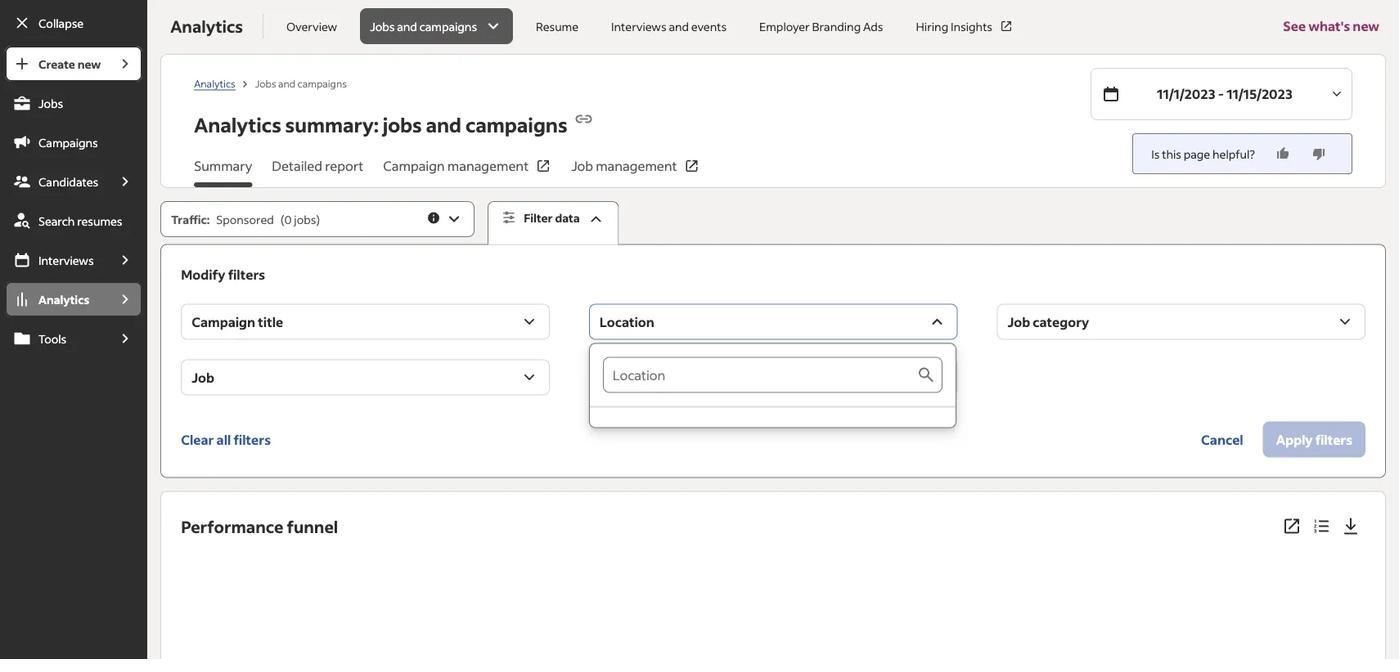 Task type: describe. For each thing, give the bounding box(es) containing it.
export as csv image
[[1342, 517, 1361, 537]]

what's
[[1309, 18, 1351, 34]]

collapse
[[38, 16, 84, 30]]

1 horizontal spatial jobs
[[255, 77, 276, 89]]

summary
[[194, 158, 252, 174]]

hiring insights
[[916, 19, 993, 34]]

cancel
[[1202, 431, 1244, 448]]

search resumes link
[[5, 203, 143, 239]]

resume
[[536, 19, 579, 34]]

analytics summary: jobs and campaigns
[[194, 112, 568, 138]]

modify
[[181, 266, 225, 283]]

data
[[555, 211, 580, 225]]

hiring insights link
[[906, 8, 1024, 44]]

interviews for interviews
[[38, 253, 94, 268]]

1 horizontal spatial jobs
[[383, 112, 422, 138]]

create new link
[[5, 46, 108, 82]]

campaign for campaign title
[[192, 314, 255, 330]]

table view image
[[1312, 517, 1332, 537]]

see what's new
[[1284, 18, 1380, 34]]

employer
[[760, 19, 810, 34]]

detailed report
[[272, 158, 364, 174]]

campaign for campaign management
[[383, 158, 445, 174]]

campaigns inside button
[[420, 19, 477, 34]]

overview
[[286, 19, 337, 34]]

campaign management
[[383, 158, 529, 174]]

jobs inside button
[[370, 19, 395, 34]]

11/1/2023 - 11/15/2023
[[1157, 86, 1293, 102]]

campaign title
[[192, 314, 283, 330]]

campaign title button
[[181, 304, 550, 340]]

(
[[281, 212, 284, 227]]

filters inside clear all filters 'button'
[[234, 431, 271, 448]]

0 horizontal spatial jobs
[[294, 212, 316, 227]]

all
[[217, 431, 231, 448]]

tools link
[[5, 321, 108, 357]]

search
[[38, 214, 75, 228]]

funnel
[[287, 516, 338, 537]]

collapse button
[[5, 5, 143, 41]]

job management link
[[571, 156, 700, 187]]

jobs and campaigns button
[[360, 8, 513, 44]]

clear all filters
[[181, 431, 271, 448]]

campaigns link
[[5, 124, 143, 160]]

clear all filters button
[[181, 422, 271, 458]]

create
[[38, 56, 75, 71]]

detailed report link
[[272, 156, 364, 187]]

menu bar containing create new
[[0, 46, 147, 660]]

job inside dropdown button
[[192, 369, 214, 386]]

is this page helpful?
[[1152, 147, 1256, 161]]

new inside 'create new' link
[[77, 56, 101, 71]]

page
[[1184, 147, 1211, 161]]

category
[[1033, 314, 1090, 330]]

candidates
[[38, 174, 98, 189]]

job for job management
[[571, 158, 593, 174]]

1 vertical spatial analytics link
[[5, 282, 108, 318]]

resume link
[[526, 8, 588, 44]]

jobs link
[[5, 85, 143, 121]]

location button
[[589, 304, 958, 340]]

0 vertical spatial filters
[[228, 266, 265, 283]]

campaign management link
[[383, 156, 552, 187]]

hiring
[[916, 19, 949, 34]]

employer branding ads
[[760, 19, 884, 34]]

detailed
[[272, 158, 322, 174]]

job for job category
[[1008, 314, 1031, 330]]

2 vertical spatial campaigns
[[466, 112, 568, 138]]

filter
[[524, 211, 553, 225]]

summary link
[[194, 156, 252, 187]]

job management
[[571, 158, 677, 174]]

report
[[325, 158, 364, 174]]

this page is helpful image
[[1275, 146, 1292, 162]]

employer branding ads link
[[750, 8, 893, 44]]



Task type: locate. For each thing, give the bounding box(es) containing it.
1 vertical spatial interviews
[[38, 253, 94, 268]]

1 horizontal spatial job
[[571, 158, 593, 174]]

0 vertical spatial campaigns
[[420, 19, 477, 34]]

0 horizontal spatial new
[[77, 56, 101, 71]]

interviews down search resumes link
[[38, 253, 94, 268]]

new right what's
[[1353, 18, 1380, 34]]

search resumes
[[38, 214, 122, 228]]

campaign
[[383, 158, 445, 174], [192, 314, 255, 330]]

job button
[[181, 360, 550, 396]]

11/1/2023
[[1157, 86, 1216, 102]]

0 horizontal spatial management
[[448, 158, 529, 174]]

interviews
[[611, 19, 667, 34], [38, 253, 94, 268]]

job left category
[[1008, 314, 1031, 330]]

1 vertical spatial jobs and campaigns
[[255, 77, 347, 89]]

menu bar
[[0, 46, 147, 660]]

0 vertical spatial jobs
[[383, 112, 422, 138]]

jobs
[[370, 19, 395, 34], [255, 77, 276, 89], [38, 96, 63, 110]]

new
[[1353, 18, 1380, 34], [77, 56, 101, 71]]

0 vertical spatial interviews
[[611, 19, 667, 34]]

this filters data based on the type of traffic a job received, not the sponsored status of the job itself. some jobs may receive both sponsored and organic traffic. combined view shows all traffic. image
[[427, 211, 441, 225]]

1 horizontal spatial analytics link
[[194, 77, 236, 90]]

0 horizontal spatial analytics link
[[5, 282, 108, 318]]

location
[[600, 314, 655, 330]]

campaign left 'title'
[[192, 314, 255, 330]]

1 horizontal spatial new
[[1353, 18, 1380, 34]]

interviews left events
[[611, 19, 667, 34]]

jobs and campaigns inside jobs and campaigns button
[[370, 19, 477, 34]]

this page is not helpful image
[[1311, 146, 1328, 162]]

1 horizontal spatial interviews
[[611, 19, 667, 34]]

resumes
[[77, 214, 122, 228]]

0 vertical spatial job
[[571, 158, 593, 174]]

this
[[1162, 147, 1182, 161]]

jobs up campaign management
[[383, 112, 422, 138]]

0 horizontal spatial jobs and campaigns
[[255, 77, 347, 89]]

interviews link
[[5, 242, 108, 278]]

cancel button
[[1189, 422, 1257, 458]]

1 management from the left
[[448, 158, 529, 174]]

2 vertical spatial jobs
[[38, 96, 63, 110]]

and
[[397, 19, 417, 34], [669, 19, 689, 34], [278, 77, 296, 89], [426, 112, 462, 138]]

Location field
[[603, 357, 917, 393]]

see what's new button
[[1284, 0, 1380, 54]]

filter data
[[524, 211, 580, 225]]

2 management from the left
[[596, 158, 677, 174]]

management for campaign management
[[448, 158, 529, 174]]

1 horizontal spatial jobs and campaigns
[[370, 19, 477, 34]]

management for job management
[[596, 158, 677, 174]]

1 vertical spatial new
[[77, 56, 101, 71]]

1 horizontal spatial campaign
[[383, 158, 445, 174]]

filters right modify
[[228, 266, 265, 283]]

campaign down analytics summary: jobs and campaigns
[[383, 158, 445, 174]]

performance
[[181, 516, 284, 537]]

and inside button
[[397, 19, 417, 34]]

1 vertical spatial filters
[[234, 431, 271, 448]]

1 horizontal spatial management
[[596, 158, 677, 174]]

job down 'show shareable url' image
[[571, 158, 593, 174]]

sponsored
[[216, 212, 274, 227]]

traffic:
[[171, 212, 210, 227]]

0 vertical spatial jobs and campaigns
[[370, 19, 477, 34]]

2 vertical spatial job
[[192, 369, 214, 386]]

helpful?
[[1213, 147, 1256, 161]]

ads
[[863, 19, 884, 34]]

jobs right 0
[[294, 212, 316, 227]]

1 vertical spatial campaigns
[[298, 77, 347, 89]]

filters right all
[[234, 431, 271, 448]]

2 horizontal spatial jobs
[[370, 19, 395, 34]]

campaign inside dropdown button
[[192, 314, 255, 330]]

location list box
[[590, 344, 956, 428]]

1 vertical spatial jobs
[[294, 212, 316, 227]]

see
[[1284, 18, 1306, 34]]

title
[[258, 314, 283, 330]]

events
[[692, 19, 727, 34]]

is
[[1152, 147, 1160, 161]]

overview link
[[277, 8, 347, 44]]

1 vertical spatial campaign
[[192, 314, 255, 330]]

11/15/2023
[[1227, 86, 1293, 102]]

0 horizontal spatial job
[[192, 369, 214, 386]]

1 vertical spatial job
[[1008, 314, 1031, 330]]

0 vertical spatial new
[[1353, 18, 1380, 34]]

filters
[[228, 266, 265, 283], [234, 431, 271, 448]]

2 horizontal spatial job
[[1008, 314, 1031, 330]]

)
[[316, 212, 320, 227]]

jobs and campaigns
[[370, 19, 477, 34], [255, 77, 347, 89]]

analytics
[[170, 16, 243, 37], [194, 77, 236, 89], [194, 112, 281, 138], [38, 292, 89, 307]]

filter data button
[[488, 201, 619, 245]]

job up clear
[[192, 369, 214, 386]]

0
[[284, 212, 292, 227]]

0 horizontal spatial jobs
[[38, 96, 63, 110]]

interviews for interviews and events
[[611, 19, 667, 34]]

new inside see what's new button
[[1353, 18, 1380, 34]]

interviews and events link
[[602, 8, 737, 44]]

job
[[571, 158, 593, 174], [1008, 314, 1031, 330], [192, 369, 214, 386]]

job inside popup button
[[1008, 314, 1031, 330]]

0 vertical spatial analytics link
[[194, 77, 236, 90]]

jobs
[[383, 112, 422, 138], [294, 212, 316, 227]]

1 vertical spatial jobs
[[255, 77, 276, 89]]

traffic: sponsored ( 0 jobs )
[[171, 212, 320, 227]]

new right create
[[77, 56, 101, 71]]

campaigns
[[38, 135, 98, 150]]

summary:
[[285, 112, 379, 138]]

clear
[[181, 431, 214, 448]]

job category button
[[997, 304, 1366, 340]]

create new
[[38, 56, 101, 71]]

view detailed report image
[[1283, 517, 1302, 537]]

modify filters
[[181, 266, 265, 283]]

analytics link
[[194, 77, 236, 90], [5, 282, 108, 318]]

tools
[[38, 331, 66, 346]]

candidates link
[[5, 164, 108, 200]]

campaigns
[[420, 19, 477, 34], [298, 77, 347, 89], [466, 112, 568, 138]]

insights
[[951, 19, 993, 34]]

show shareable url image
[[574, 109, 594, 129]]

-
[[1219, 86, 1224, 102]]

0 vertical spatial campaign
[[383, 158, 445, 174]]

performance funnel
[[181, 516, 338, 537]]

0 horizontal spatial interviews
[[38, 253, 94, 268]]

0 vertical spatial jobs
[[370, 19, 395, 34]]

branding
[[812, 19, 861, 34]]

interviews and events
[[611, 19, 727, 34]]

job category
[[1008, 314, 1090, 330]]

0 horizontal spatial campaign
[[192, 314, 255, 330]]



Task type: vqa. For each thing, say whether or not it's contained in the screenshot.
second the 'be' from right
no



